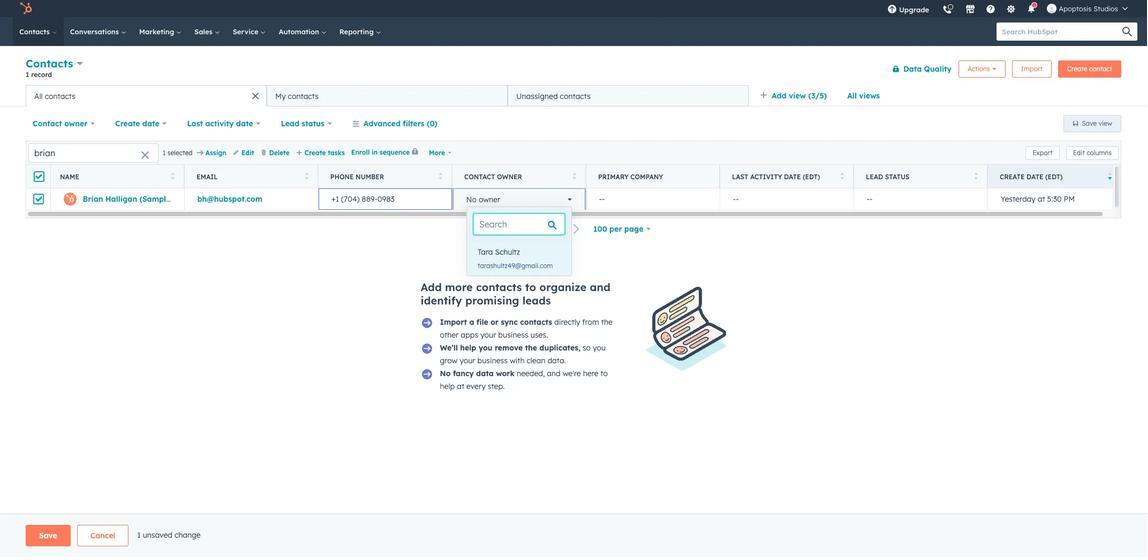 Task type: vqa. For each thing, say whether or not it's contained in the screenshot.
rightmost --
yes



Task type: locate. For each thing, give the bounding box(es) containing it.
create up the yesterday
[[1000, 173, 1025, 181]]

tasks
[[328, 149, 345, 157]]

marketplaces image
[[966, 5, 975, 14]]

1 vertical spatial at
[[457, 382, 464, 391]]

view left (3/5)
[[789, 91, 806, 101]]

needed, and we're here to help at every step.
[[440, 369, 608, 391]]

date down all contacts button
[[142, 119, 159, 129]]

0 horizontal spatial save
[[39, 531, 57, 541]]

advanced
[[363, 119, 401, 129]]

import for import
[[1021, 65, 1043, 73]]

the up "clean"
[[525, 343, 537, 353]]

1 all from the left
[[847, 91, 857, 101]]

1 vertical spatial lead
[[866, 173, 883, 181]]

1 vertical spatial business
[[477, 356, 508, 366]]

0 horizontal spatial contact
[[33, 119, 62, 129]]

1 right prev
[[534, 224, 538, 234]]

contacts inside button
[[45, 91, 75, 101]]

contacts for all contacts
[[45, 91, 75, 101]]

1 date from the left
[[784, 173, 801, 181]]

0 horizontal spatial you
[[479, 343, 493, 353]]

3 -- from the left
[[867, 194, 873, 204]]

-- down lead status
[[867, 194, 873, 204]]

date right activity
[[784, 173, 801, 181]]

4 - from the left
[[736, 194, 739, 204]]

no
[[466, 195, 477, 205], [440, 369, 451, 379]]

2 press to sort. image from the left
[[304, 172, 308, 180]]

activity
[[205, 119, 234, 129]]

edit left delete button
[[241, 149, 254, 157]]

pm
[[1064, 194, 1075, 204]]

4 press to sort. image from the left
[[840, 172, 844, 180]]

help down fancy in the bottom of the page
[[440, 382, 455, 391]]

contact)
[[173, 194, 205, 204]]

(sample
[[139, 194, 170, 204]]

all contacts
[[34, 91, 75, 101]]

2 press to sort. element from the left
[[304, 172, 308, 181]]

(edt) right activity
[[803, 173, 820, 181]]

you right the so
[[593, 343, 606, 353]]

to down the tarashultz49@gmail.com
[[525, 281, 536, 294]]

6 press to sort. element from the left
[[974, 172, 978, 181]]

activity
[[750, 173, 782, 181]]

prev
[[510, 224, 527, 234]]

contacts right the my
[[288, 91, 319, 101]]

hubspot link
[[13, 2, 40, 15]]

3 press to sort. element from the left
[[438, 172, 442, 181]]

1 vertical spatial view
[[1099, 119, 1112, 127]]

lead inside popup button
[[281, 119, 299, 129]]

press to sort. image
[[572, 172, 576, 180]]

0 vertical spatial to
[[525, 281, 536, 294]]

0 horizontal spatial all
[[34, 91, 43, 101]]

1 press to sort. image from the left
[[171, 172, 175, 180]]

0 horizontal spatial and
[[547, 369, 561, 379]]

create inside popup button
[[115, 119, 140, 129]]

bh@hubspot.com link
[[197, 194, 262, 204]]

(edt) up '5:30'
[[1045, 173, 1063, 181]]

0 horizontal spatial help
[[440, 382, 455, 391]]

unassigned contacts button
[[508, 85, 749, 107]]

1 horizontal spatial --
[[733, 194, 739, 204]]

data
[[476, 369, 494, 379]]

sales
[[194, 27, 215, 36]]

1 -- from the left
[[599, 194, 605, 204]]

view inside button
[[1099, 119, 1112, 127]]

1 (edt) from the left
[[803, 173, 820, 181]]

no fancy data work
[[440, 369, 515, 379]]

1 vertical spatial import
[[440, 318, 467, 327]]

2 -- from the left
[[733, 194, 739, 204]]

1 horizontal spatial last
[[732, 173, 748, 181]]

1 horizontal spatial save
[[1082, 119, 1097, 127]]

lead status
[[866, 173, 910, 181]]

1 for 1
[[534, 224, 538, 234]]

last for last activity date (edt)
[[732, 173, 748, 181]]

business up we'll help you remove the duplicates,
[[498, 330, 529, 340]]

your inside directly from the other apps your business uses.
[[480, 330, 496, 340]]

create
[[1067, 65, 1087, 73], [115, 119, 140, 129], [305, 149, 326, 157], [1000, 173, 1025, 181]]

brian halligan (sample contact)
[[83, 194, 205, 204]]

0 horizontal spatial add
[[421, 281, 442, 294]]

5 press to sort. element from the left
[[840, 172, 844, 181]]

1 horizontal spatial no
[[466, 195, 477, 205]]

1 vertical spatial and
[[547, 369, 561, 379]]

0 horizontal spatial --
[[599, 194, 605, 204]]

next button
[[542, 222, 586, 236]]

-- inside button
[[867, 194, 873, 204]]

contact owner inside popup button
[[33, 119, 87, 129]]

the right from
[[601, 318, 613, 327]]

sequence
[[380, 149, 410, 157]]

view up columns
[[1099, 119, 1112, 127]]

1 vertical spatial your
[[460, 356, 475, 366]]

clear input image
[[141, 151, 149, 160]]

conversations
[[70, 27, 121, 36]]

1 horizontal spatial all
[[847, 91, 857, 101]]

and inside the add more contacts to organize and identify promising leads
[[590, 281, 610, 294]]

1 horizontal spatial the
[[601, 318, 613, 327]]

owner up prev button
[[479, 195, 500, 205]]

step.
[[488, 382, 505, 391]]

last inside popup button
[[187, 119, 203, 129]]

delete button
[[261, 148, 290, 158]]

add for add view (3/5)
[[772, 91, 787, 101]]

3 press to sort. image from the left
[[438, 172, 442, 180]]

1 vertical spatial no
[[440, 369, 451, 379]]

0 vertical spatial the
[[601, 318, 613, 327]]

no for no owner
[[466, 195, 477, 205]]

edit
[[241, 149, 254, 157], [1073, 149, 1085, 157]]

hubspot image
[[19, 2, 32, 15]]

quality
[[924, 64, 952, 74]]

descending sort. press to sort ascending. image
[[1108, 172, 1112, 180]]

contacts up contact owner popup button
[[45, 91, 75, 101]]

1 button
[[530, 222, 542, 236]]

clean
[[527, 356, 545, 366]]

contact owner
[[33, 119, 87, 129], [464, 173, 522, 181]]

1 vertical spatial contacts
[[26, 57, 73, 70]]

0 horizontal spatial lead
[[281, 119, 299, 129]]

enroll in sequence button
[[351, 148, 423, 158]]

create contact button
[[1058, 60, 1121, 77]]

contacts down the tarashultz49@gmail.com
[[476, 281, 522, 294]]

4 press to sort. element from the left
[[572, 172, 576, 181]]

actions button
[[959, 60, 1006, 77]]

contact up no owner
[[464, 173, 495, 181]]

1 left selected
[[163, 149, 166, 157]]

contacts for my contacts
[[288, 91, 319, 101]]

and down data.
[[547, 369, 561, 379]]

--
[[599, 194, 605, 204], [733, 194, 739, 204], [867, 194, 873, 204]]

2 date from the left
[[236, 119, 253, 129]]

owner inside popup button
[[64, 119, 87, 129]]

0 vertical spatial view
[[789, 91, 806, 101]]

0 horizontal spatial date
[[784, 173, 801, 181]]

1 vertical spatial last
[[732, 173, 748, 181]]

create down all contacts button
[[115, 119, 140, 129]]

contacts down hubspot "link" at the left of the page
[[19, 27, 52, 36]]

edit inside button
[[241, 149, 254, 157]]

1 horizontal spatial at
[[1038, 194, 1045, 204]]

1 unsaved change
[[135, 531, 201, 540]]

0 vertical spatial help
[[460, 343, 476, 353]]

data quality
[[903, 64, 952, 74]]

at down fancy in the bottom of the page
[[457, 382, 464, 391]]

1 horizontal spatial to
[[601, 369, 608, 379]]

2 all from the left
[[34, 91, 43, 101]]

menu
[[881, 0, 1134, 21]]

name
[[60, 173, 79, 181]]

0 vertical spatial your
[[480, 330, 496, 340]]

add inside the add more contacts to organize and identify promising leads
[[421, 281, 442, 294]]

at left '5:30'
[[1038, 194, 1045, 204]]

1 inside button
[[534, 224, 538, 234]]

business inside so you grow your business with clean data.
[[477, 356, 508, 366]]

0 horizontal spatial view
[[789, 91, 806, 101]]

assign
[[205, 149, 226, 157]]

1 horizontal spatial lead
[[866, 173, 883, 181]]

help down apps
[[460, 343, 476, 353]]

business up data
[[477, 356, 508, 366]]

edit inside button
[[1073, 149, 1085, 157]]

help image
[[986, 5, 996, 14]]

0 vertical spatial contact owner
[[33, 119, 87, 129]]

no inside dropdown button
[[466, 195, 477, 205]]

add for add more contacts to organize and identify promising leads
[[421, 281, 442, 294]]

notifications image
[[1027, 5, 1036, 14]]

other
[[440, 330, 459, 340]]

owner up no owner dropdown button
[[497, 173, 522, 181]]

1 horizontal spatial help
[[460, 343, 476, 353]]

to inside the add more contacts to organize and identify promising leads
[[525, 281, 536, 294]]

save
[[1082, 119, 1097, 127], [39, 531, 57, 541]]

0 vertical spatial owner
[[64, 119, 87, 129]]

edit for edit
[[241, 149, 254, 157]]

6 - from the left
[[870, 194, 873, 204]]

2 you from the left
[[593, 343, 606, 353]]

contacts
[[19, 27, 52, 36], [26, 57, 73, 70]]

1 horizontal spatial (edt)
[[1045, 173, 1063, 181]]

import up other
[[440, 318, 467, 327]]

unassigned
[[516, 91, 558, 101]]

save inside save view button
[[1082, 119, 1097, 127]]

contacts up 'record' at the left of the page
[[26, 57, 73, 70]]

1 vertical spatial save
[[39, 531, 57, 541]]

to inside needed, and we're here to help at every step.
[[601, 369, 608, 379]]

2 horizontal spatial --
[[867, 194, 873, 204]]

page section element
[[0, 525, 1147, 547]]

you inside so you grow your business with clean data.
[[593, 343, 606, 353]]

owner inside dropdown button
[[479, 195, 500, 205]]

0 vertical spatial no
[[466, 195, 477, 205]]

automation link
[[272, 17, 333, 46]]

save inside save button
[[39, 531, 57, 541]]

contacts for unassigned contacts
[[560, 91, 591, 101]]

contacts inside the add more contacts to organize and identify promising leads
[[476, 281, 522, 294]]

+1 (704) 889-0983 button
[[318, 189, 452, 210]]

1 vertical spatial help
[[440, 382, 455, 391]]

1 horizontal spatial import
[[1021, 65, 1043, 73]]

edit left columns
[[1073, 149, 1085, 157]]

create inside button
[[1067, 65, 1087, 73]]

prev button
[[489, 222, 530, 236]]

1 selected
[[163, 149, 193, 157]]

100 per page
[[593, 224, 643, 234]]

0 vertical spatial import
[[1021, 65, 1043, 73]]

add inside popup button
[[772, 91, 787, 101]]

Search HubSpot search field
[[997, 22, 1128, 41]]

owner up search name, phone, email addresses, or company search field
[[64, 119, 87, 129]]

press to sort. element for last activity date (edt)
[[840, 172, 844, 181]]

0 vertical spatial save
[[1082, 119, 1097, 127]]

1 vertical spatial contact owner
[[464, 173, 522, 181]]

1 horizontal spatial add
[[772, 91, 787, 101]]

5 - from the left
[[867, 194, 870, 204]]

last activity date (edt)
[[732, 173, 820, 181]]

cancel button
[[77, 525, 129, 547]]

import down search hubspot search box
[[1021, 65, 1043, 73]]

your up fancy in the bottom of the page
[[460, 356, 475, 366]]

record
[[31, 71, 52, 79]]

contact
[[1089, 65, 1112, 73]]

press to sort. image
[[171, 172, 175, 180], [304, 172, 308, 180], [438, 172, 442, 180], [840, 172, 844, 180], [974, 172, 978, 180]]

more button
[[429, 147, 451, 159]]

1 horizontal spatial view
[[1099, 119, 1112, 127]]

file
[[477, 318, 488, 327]]

business inside directly from the other apps your business uses.
[[498, 330, 529, 340]]

your down file
[[480, 330, 496, 340]]

date
[[142, 119, 159, 129], [236, 119, 253, 129]]

create for create date (edt)
[[1000, 173, 1025, 181]]

0 vertical spatial add
[[772, 91, 787, 101]]

-- down primary
[[599, 194, 605, 204]]

0 vertical spatial last
[[187, 119, 203, 129]]

1 inside page section element
[[137, 531, 141, 540]]

add left more
[[421, 281, 442, 294]]

contacts up uses.
[[520, 318, 552, 327]]

descending sort. press to sort ascending. element
[[1108, 172, 1112, 181]]

assign button
[[197, 148, 226, 158]]

to right here
[[601, 369, 608, 379]]

0 horizontal spatial (edt)
[[803, 173, 820, 181]]

lead for lead status
[[281, 119, 299, 129]]

add view (3/5)
[[772, 91, 827, 101]]

1 inside contacts "banner"
[[26, 71, 29, 79]]

a
[[469, 318, 474, 327]]

2 - from the left
[[602, 194, 605, 204]]

1 press to sort. element from the left
[[171, 172, 175, 181]]

all
[[847, 91, 857, 101], [34, 91, 43, 101]]

1 vertical spatial to
[[601, 369, 608, 379]]

0 horizontal spatial edit
[[241, 149, 254, 157]]

0 vertical spatial lead
[[281, 119, 299, 129]]

1 horizontal spatial and
[[590, 281, 610, 294]]

and up from
[[590, 281, 610, 294]]

1 left 'record' at the left of the page
[[26, 71, 29, 79]]

0 vertical spatial and
[[590, 281, 610, 294]]

0 vertical spatial contact
[[33, 119, 62, 129]]

+1 (704) 889-0983
[[331, 194, 395, 204]]

contact owner down all contacts
[[33, 119, 87, 129]]

2 vertical spatial owner
[[479, 195, 500, 205]]

page
[[624, 224, 643, 234]]

0 vertical spatial business
[[498, 330, 529, 340]]

1 edit from the left
[[241, 149, 254, 157]]

sales link
[[188, 17, 226, 46]]

1 vertical spatial add
[[421, 281, 442, 294]]

contact owner up no owner
[[464, 173, 522, 181]]

1 horizontal spatial your
[[480, 330, 496, 340]]

sync
[[501, 318, 518, 327]]

0 horizontal spatial your
[[460, 356, 475, 366]]

lead status
[[281, 119, 325, 129]]

all inside button
[[34, 91, 43, 101]]

apoptosis
[[1059, 4, 1092, 13]]

-
[[599, 194, 602, 204], [602, 194, 605, 204], [733, 194, 736, 204], [736, 194, 739, 204], [867, 194, 870, 204], [870, 194, 873, 204]]

0 horizontal spatial import
[[440, 318, 467, 327]]

no owner
[[466, 195, 500, 205]]

status
[[302, 119, 325, 129]]

export
[[1033, 149, 1053, 157]]

0 horizontal spatial to
[[525, 281, 536, 294]]

date up yesterday at 5:30 pm
[[1027, 173, 1044, 181]]

5 press to sort. image from the left
[[974, 172, 978, 180]]

2 edit from the left
[[1073, 149, 1085, 157]]

date right activity
[[236, 119, 253, 129]]

import inside button
[[1021, 65, 1043, 73]]

my contacts
[[275, 91, 319, 101]]

apps
[[461, 330, 478, 340]]

import for import a file or sync contacts
[[440, 318, 467, 327]]

my
[[275, 91, 286, 101]]

0 horizontal spatial no
[[440, 369, 451, 379]]

-- down last activity date (edt)
[[733, 194, 739, 204]]

1 left unsaved
[[137, 531, 141, 540]]

0 horizontal spatial last
[[187, 119, 203, 129]]

import button
[[1012, 60, 1052, 77]]

no for no fancy data work
[[440, 369, 451, 379]]

0 horizontal spatial contact owner
[[33, 119, 87, 129]]

you left remove
[[479, 343, 493, 353]]

owner for contact owner popup button
[[64, 119, 87, 129]]

views
[[859, 91, 880, 101]]

1 horizontal spatial date
[[236, 119, 253, 129]]

create left tasks
[[305, 149, 326, 157]]

press to sort. image for last activity date (edt)
[[840, 172, 844, 180]]

1 horizontal spatial you
[[593, 343, 606, 353]]

all left views
[[847, 91, 857, 101]]

create left contact
[[1067, 65, 1087, 73]]

1 horizontal spatial date
[[1027, 173, 1044, 181]]

contacts down contacts "banner"
[[560, 91, 591, 101]]

0 horizontal spatial the
[[525, 343, 537, 353]]

save for save view
[[1082, 119, 1097, 127]]

notifications button
[[1023, 0, 1041, 17]]

1 horizontal spatial contact
[[464, 173, 495, 181]]

1 horizontal spatial edit
[[1073, 149, 1085, 157]]

0 horizontal spatial at
[[457, 382, 464, 391]]

0 horizontal spatial date
[[142, 119, 159, 129]]

pagination navigation
[[489, 222, 586, 236]]

view inside popup button
[[789, 91, 806, 101]]

add left (3/5)
[[772, 91, 787, 101]]

all down the 1 record
[[34, 91, 43, 101]]

create inside 'button'
[[305, 149, 326, 157]]

view
[[789, 91, 806, 101], [1099, 119, 1112, 127]]

contact down all contacts
[[33, 119, 62, 129]]

press to sort. element
[[171, 172, 175, 181], [304, 172, 308, 181], [438, 172, 442, 181], [572, 172, 576, 181], [840, 172, 844, 181], [974, 172, 978, 181]]

edit columns button
[[1066, 146, 1119, 160]]



Task type: describe. For each thing, give the bounding box(es) containing it.
uses.
[[531, 330, 548, 340]]

+1
[[331, 194, 339, 204]]

calling icon button
[[938, 1, 957, 17]]

enroll
[[351, 149, 370, 157]]

here
[[583, 369, 598, 379]]

2 (edt) from the left
[[1045, 173, 1063, 181]]

owner for no owner dropdown button
[[479, 195, 500, 205]]

search image
[[1123, 27, 1132, 36]]

grow
[[440, 356, 457, 366]]

yesterday
[[1001, 194, 1036, 204]]

save for save
[[39, 531, 57, 541]]

lead for lead status
[[866, 173, 883, 181]]

automation
[[279, 27, 321, 36]]

contacts inside popup button
[[26, 57, 73, 70]]

bh@hubspot.com button
[[184, 189, 318, 210]]

add more contacts to organize and identify promising leads
[[421, 281, 610, 307]]

press to sort. image for phone number
[[438, 172, 442, 180]]

view for save
[[1099, 119, 1112, 127]]

so you grow your business with clean data.
[[440, 343, 606, 366]]

press to sort. element for phone number
[[438, 172, 442, 181]]

brian
[[83, 194, 103, 204]]

duplicates,
[[539, 343, 581, 353]]

create date button
[[108, 113, 174, 134]]

1 record
[[26, 71, 52, 79]]

all contacts button
[[26, 85, 267, 107]]

service
[[233, 27, 261, 36]]

columns
[[1087, 149, 1112, 157]]

brian halligan (sample contact) link
[[83, 194, 205, 204]]

(0)
[[427, 119, 437, 129]]

change
[[175, 531, 201, 540]]

contacts button
[[26, 56, 83, 71]]

2 date from the left
[[1027, 173, 1044, 181]]

press to sort. element for email
[[304, 172, 308, 181]]

last for last activity date
[[187, 119, 203, 129]]

1 for 1 selected
[[163, 149, 166, 157]]

(3/5)
[[808, 91, 827, 101]]

1 date from the left
[[142, 119, 159, 129]]

lead status button
[[274, 113, 339, 134]]

1 - from the left
[[599, 194, 602, 204]]

1 vertical spatial owner
[[497, 173, 522, 181]]

all views
[[847, 91, 880, 101]]

press to sort. element for lead status
[[974, 172, 978, 181]]

remove
[[495, 343, 523, 353]]

0 vertical spatial contacts
[[19, 27, 52, 36]]

primary company column header
[[586, 165, 720, 189]]

advanced filters (0) button
[[345, 113, 444, 134]]

marketing
[[139, 27, 176, 36]]

settings image
[[1006, 5, 1016, 14]]

needed,
[[517, 369, 545, 379]]

upgrade
[[899, 5, 929, 14]]

status
[[885, 173, 910, 181]]

the inside directly from the other apps your business uses.
[[601, 318, 613, 327]]

menu containing apoptosis studios
[[881, 0, 1134, 21]]

apoptosis studios button
[[1041, 0, 1134, 17]]

Search name, phone, email addresses, or company search field
[[28, 143, 159, 163]]

Search search field
[[473, 214, 565, 235]]

yesterday at 5:30 pm
[[1001, 194, 1075, 204]]

press to sort. image for email
[[304, 172, 308, 180]]

create for create contact
[[1067, 65, 1087, 73]]

work
[[496, 369, 515, 379]]

data
[[903, 64, 922, 74]]

view for add
[[789, 91, 806, 101]]

contact owner button
[[26, 113, 102, 134]]

advanced filters (0)
[[363, 119, 437, 129]]

data quality button
[[885, 58, 952, 80]]

save view button
[[1063, 115, 1121, 132]]

edit for edit columns
[[1073, 149, 1085, 157]]

contacts link
[[13, 17, 64, 46]]

tarashultz49@gmail.com
[[478, 262, 553, 270]]

1 horizontal spatial contact owner
[[464, 173, 522, 181]]

all for all contacts
[[34, 91, 43, 101]]

directly
[[554, 318, 580, 327]]

tara schultz image
[[1047, 4, 1057, 13]]

upgrade image
[[887, 5, 897, 14]]

create date (edt)
[[1000, 173, 1063, 181]]

leads
[[523, 294, 551, 307]]

no owner button
[[466, 194, 572, 206]]

your inside so you grow your business with clean data.
[[460, 356, 475, 366]]

5:30
[[1047, 194, 1062, 204]]

or
[[491, 318, 499, 327]]

edit columns
[[1073, 149, 1112, 157]]

fancy
[[453, 369, 474, 379]]

per
[[610, 224, 622, 234]]

calling icon image
[[943, 5, 952, 15]]

actions
[[968, 65, 990, 73]]

help button
[[982, 0, 1000, 17]]

apoptosis studios
[[1059, 4, 1118, 13]]

1 for 1 unsaved change
[[137, 531, 141, 540]]

and inside needed, and we're here to help at every step.
[[547, 369, 561, 379]]

data.
[[548, 356, 566, 366]]

contacts banner
[[26, 55, 1121, 85]]

889-
[[362, 194, 378, 204]]

more
[[429, 149, 445, 157]]

last activity date
[[187, 119, 253, 129]]

0 vertical spatial at
[[1038, 194, 1045, 204]]

1 you from the left
[[479, 343, 493, 353]]

service link
[[226, 17, 272, 46]]

save button
[[26, 525, 71, 547]]

reporting
[[339, 27, 376, 36]]

tara
[[478, 247, 493, 257]]

create contact
[[1067, 65, 1112, 73]]

help inside needed, and we're here to help at every step.
[[440, 382, 455, 391]]

create for create tasks
[[305, 149, 326, 157]]

my contacts button
[[267, 85, 508, 107]]

reporting link
[[333, 17, 387, 46]]

with
[[510, 356, 525, 366]]

unsaved
[[143, 531, 172, 540]]

email
[[197, 173, 218, 181]]

delete
[[269, 149, 290, 157]]

press to sort. element for contact owner
[[572, 172, 576, 181]]

unassigned contacts
[[516, 91, 591, 101]]

so
[[583, 343, 591, 353]]

more
[[445, 281, 473, 294]]

1 vertical spatial contact
[[464, 173, 495, 181]]

create for create date
[[115, 119, 140, 129]]

contact inside popup button
[[33, 119, 62, 129]]

1 for 1 record
[[26, 71, 29, 79]]

settings link
[[1000, 0, 1023, 17]]

export button
[[1026, 146, 1060, 160]]

3 - from the left
[[733, 194, 736, 204]]

tara schultz list box
[[467, 242, 571, 276]]

all for all views
[[847, 91, 857, 101]]

at inside needed, and we're here to help at every step.
[[457, 382, 464, 391]]

enroll in sequence
[[351, 149, 410, 157]]

0983
[[378, 194, 395, 204]]

edit button
[[233, 148, 254, 158]]

bh@hubspot.com
[[197, 194, 262, 204]]

press to sort. image for lead status
[[974, 172, 978, 180]]

1 vertical spatial the
[[525, 343, 537, 353]]



